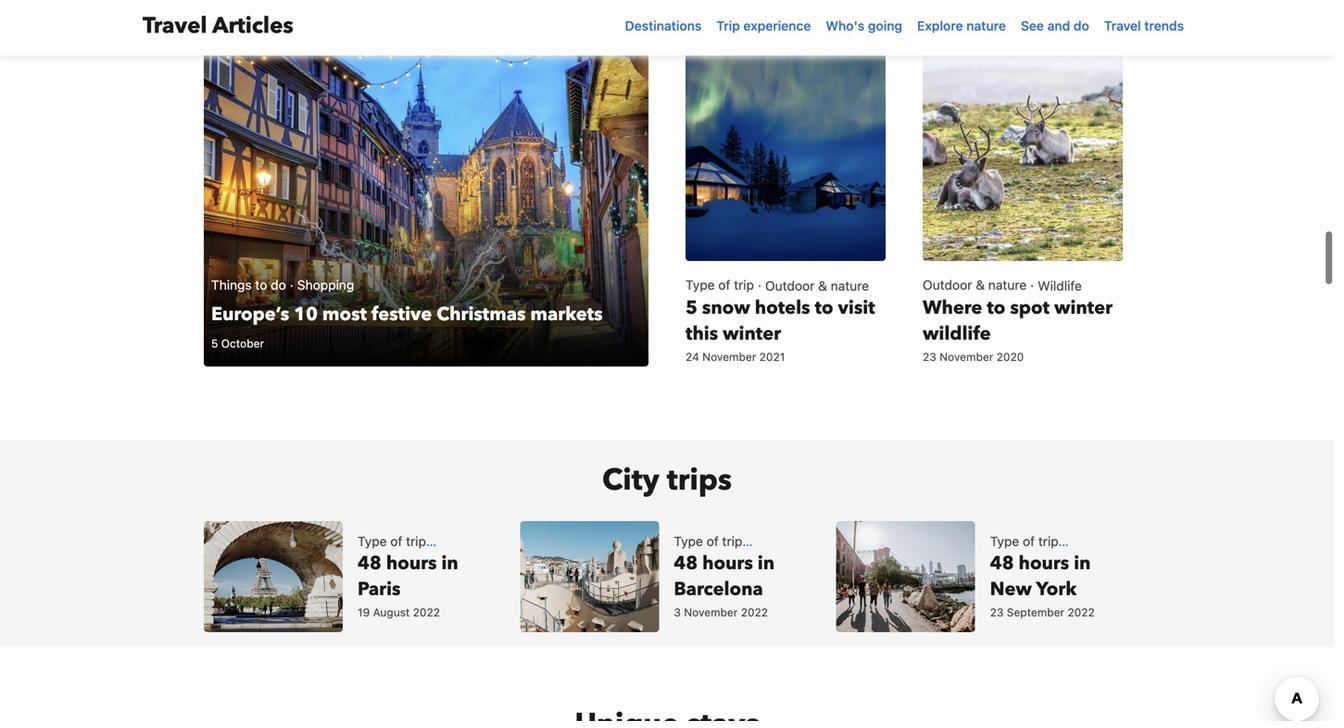 Task type: vqa. For each thing, say whether or not it's contained in the screenshot.
"include"
no



Task type: describe. For each thing, give the bounding box(es) containing it.
paris
[[358, 577, 401, 603]]

10
[[294, 302, 318, 327]]

travel trends
[[1104, 18, 1184, 33]]

experience
[[743, 18, 811, 33]]

1 horizontal spatial outdoor & nature
[[923, 277, 1027, 293]]

2022 inside type of trip 48 hours in new york 23 september 2022
[[1068, 606, 1095, 619]]

winter inside 5 snow hotels to visit this winter 24 november 2021
[[723, 321, 781, 347]]

type for 48 hours in paris
[[358, 534, 387, 549]]

type for 48 hours in new york
[[990, 534, 1019, 549]]

where
[[923, 296, 982, 321]]

see and do link
[[1013, 9, 1097, 43]]

of for 48 hours in paris
[[390, 534, 402, 549]]

5 snow hotels to visit this winter 24 november 2021
[[686, 296, 875, 364]]

who's going link
[[818, 9, 910, 43]]

explore nature
[[917, 18, 1006, 33]]

type for 48 hours in barcelona
[[674, 534, 703, 549]]

york
[[1036, 577, 1077, 603]]

things
[[211, 277, 252, 293]]

august
[[373, 606, 410, 619]]

destinations link
[[618, 9, 709, 43]]

trip for 48 hours in paris
[[406, 534, 426, 549]]

5 october
[[211, 337, 264, 350]]

in for 48 hours in new york
[[1074, 551, 1091, 577]]

hotels
[[755, 296, 810, 321]]

europe's 10 most festive christmas markets
[[211, 302, 603, 327]]

who's
[[826, 18, 865, 33]]

travel for travel articles
[[143, 11, 207, 41]]

24
[[686, 351, 699, 364]]

trends
[[1144, 18, 1184, 33]]

europe's
[[211, 302, 289, 327]]

in for 48 hours in paris
[[441, 551, 458, 577]]

destinations
[[625, 18, 702, 33]]

nature up "visit"
[[831, 278, 869, 294]]

new
[[990, 577, 1032, 603]]

type of trip
[[686, 277, 754, 293]]

november for where
[[702, 351, 756, 364]]

do for things to do
[[271, 277, 286, 293]]

september
[[1007, 606, 1064, 619]]

type up snow
[[686, 277, 715, 293]]

2020
[[997, 351, 1024, 364]]

trip up snow
[[734, 277, 754, 293]]

see
[[1021, 18, 1044, 33]]

of for 48 hours in barcelona
[[707, 534, 719, 549]]

wildlife
[[1038, 278, 1082, 294]]

2022 for barcelona
[[741, 606, 768, 619]]

markets
[[530, 302, 603, 327]]

hours for barcelona
[[702, 551, 753, 577]]

3
[[674, 606, 681, 619]]

5 for snow
[[686, 296, 698, 321]]

hours for new
[[1019, 551, 1069, 577]]

48 for 48 hours in new york
[[990, 551, 1014, 577]]

city
[[602, 460, 659, 501]]

nature up the spot at top right
[[988, 277, 1027, 293]]

19
[[358, 606, 370, 619]]

type of trip 48 hours in new york 23 september 2022
[[990, 534, 1095, 619]]

to for things
[[255, 277, 267, 293]]

2022 for paris
[[413, 606, 440, 619]]

snow
[[702, 296, 750, 321]]

november inside where to spot winter wildlife 23 november 2020
[[940, 351, 993, 364]]

november for type
[[684, 606, 738, 619]]

travel for travel trends
[[1104, 18, 1141, 33]]

in for 48 hours in barcelona
[[758, 551, 775, 577]]

0 horizontal spatial &
[[818, 278, 827, 294]]

see and do
[[1021, 18, 1089, 33]]

type of trip 48 hours in paris 19 august 2022
[[358, 534, 458, 619]]

0 horizontal spatial outdoor
[[765, 278, 815, 294]]

explore nature link
[[910, 9, 1013, 43]]

nature right explore
[[966, 18, 1006, 33]]



Task type: locate. For each thing, give the bounding box(es) containing it.
wildlife
[[923, 321, 991, 347]]

5 left october
[[211, 337, 218, 350]]

0 horizontal spatial to
[[255, 277, 267, 293]]

1 2022 from the left
[[413, 606, 440, 619]]

23 inside type of trip 48 hours in new york 23 september 2022
[[990, 606, 1004, 619]]

spot
[[1010, 296, 1050, 321]]

to inside 5 snow hotels to visit this winter 24 november 2021
[[815, 296, 833, 321]]

trip experience link
[[709, 9, 818, 43]]

5 up this
[[686, 296, 698, 321]]

travel left articles
[[143, 11, 207, 41]]

type up barcelona
[[674, 534, 703, 549]]

0 horizontal spatial hours
[[386, 551, 437, 577]]

outdoor up where
[[923, 277, 972, 293]]

of inside type of trip 48 hours in paris 19 august 2022
[[390, 534, 402, 549]]

do inside see and do link
[[1074, 18, 1089, 33]]

1 vertical spatial do
[[271, 277, 286, 293]]

1 horizontal spatial to
[[815, 296, 833, 321]]

1 horizontal spatial in
[[758, 551, 775, 577]]

of inside type of trip 48 hours in barcelona 3 november 2022
[[707, 534, 719, 549]]

2 horizontal spatial in
[[1074, 551, 1091, 577]]

3 hours from the left
[[1019, 551, 1069, 577]]

3 2022 from the left
[[1068, 606, 1095, 619]]

explore
[[917, 18, 963, 33]]

do for see and do
[[1074, 18, 1089, 33]]

to for where
[[987, 296, 1005, 321]]

23 down wildlife
[[923, 351, 936, 364]]

0 horizontal spatial 2022
[[413, 606, 440, 619]]

in inside type of trip 48 hours in new york 23 september 2022
[[1074, 551, 1091, 577]]

1 horizontal spatial &
[[976, 277, 985, 293]]

48
[[358, 551, 382, 577], [674, 551, 698, 577], [990, 551, 1014, 577]]

2 horizontal spatial 2022
[[1068, 606, 1095, 619]]

23 inside where to spot winter wildlife 23 november 2020
[[923, 351, 936, 364]]

winter down the wildlife
[[1054, 296, 1113, 321]]

travel left trends
[[1104, 18, 1141, 33]]

2022
[[413, 606, 440, 619], [741, 606, 768, 619], [1068, 606, 1095, 619]]

where to spot winter wildlife 23 november 2020
[[923, 296, 1113, 364]]

&
[[976, 277, 985, 293], [818, 278, 827, 294]]

48 inside type of trip 48 hours in new york 23 september 2022
[[990, 551, 1014, 577]]

2022 right 'august' at left bottom
[[413, 606, 440, 619]]

trip experience
[[716, 18, 811, 33]]

1 horizontal spatial hours
[[702, 551, 753, 577]]

winter
[[1054, 296, 1113, 321], [723, 321, 781, 347]]

0 horizontal spatial do
[[271, 277, 286, 293]]

in inside type of trip 48 hours in barcelona 3 november 2022
[[758, 551, 775, 577]]

trips
[[667, 460, 732, 501]]

48 inside type of trip 48 hours in barcelona 3 november 2022
[[674, 551, 698, 577]]

trip up barcelona
[[722, 534, 742, 549]]

do
[[1074, 18, 1089, 33], [271, 277, 286, 293]]

5 inside 5 snow hotels to visit this winter 24 november 2021
[[686, 296, 698, 321]]

2 2022 from the left
[[741, 606, 768, 619]]

most
[[322, 302, 367, 327]]

november inside type of trip 48 hours in barcelona 3 november 2022
[[684, 606, 738, 619]]

visit
[[838, 296, 875, 321]]

1 horizontal spatial outdoor
[[923, 277, 972, 293]]

48 for 48 hours in barcelona
[[674, 551, 698, 577]]

christmas
[[437, 302, 526, 327]]

trip
[[716, 18, 740, 33]]

1 horizontal spatial do
[[1074, 18, 1089, 33]]

of up barcelona
[[707, 534, 719, 549]]

to left the spot at top right
[[987, 296, 1005, 321]]

of up snow
[[718, 277, 730, 293]]

type
[[686, 277, 715, 293], [358, 534, 387, 549], [674, 534, 703, 549], [990, 534, 1019, 549]]

november down wildlife
[[940, 351, 993, 364]]

travel trends link
[[1097, 9, 1191, 43]]

of
[[718, 277, 730, 293], [390, 534, 402, 549], [707, 534, 719, 549], [1023, 534, 1035, 549]]

1 hours from the left
[[386, 551, 437, 577]]

festive
[[371, 302, 432, 327]]

0 horizontal spatial travel
[[143, 11, 207, 41]]

1 vertical spatial winter
[[723, 321, 781, 347]]

2 hours from the left
[[702, 551, 753, 577]]

travel articles
[[143, 11, 293, 41]]

2022 inside type of trip 48 hours in barcelona 3 november 2022
[[741, 606, 768, 619]]

outdoor
[[923, 277, 972, 293], [765, 278, 815, 294]]

0 horizontal spatial in
[[441, 551, 458, 577]]

going
[[868, 18, 902, 33]]

trip inside type of trip 48 hours in barcelona 3 november 2022
[[722, 534, 742, 549]]

hours up york
[[1019, 551, 1069, 577]]

of for 48 hours in new york
[[1023, 534, 1035, 549]]

hours up barcelona
[[702, 551, 753, 577]]

travel
[[143, 11, 207, 41], [1104, 18, 1141, 33]]

and
[[1047, 18, 1070, 33]]

& up where
[[976, 277, 985, 293]]

in
[[441, 551, 458, 577], [758, 551, 775, 577], [1074, 551, 1091, 577]]

outdoor up 'hotels'
[[765, 278, 815, 294]]

1 horizontal spatial winter
[[1054, 296, 1113, 321]]

1 horizontal spatial 2022
[[741, 606, 768, 619]]

2 48 from the left
[[674, 551, 698, 577]]

november
[[702, 351, 756, 364], [940, 351, 993, 364], [684, 606, 738, 619]]

2022 inside type of trip 48 hours in paris 19 august 2022
[[413, 606, 440, 619]]

hours for paris
[[386, 551, 437, 577]]

1 vertical spatial 5
[[211, 337, 218, 350]]

november inside 5 snow hotels to visit this winter 24 november 2021
[[702, 351, 756, 364]]

do up the europe's
[[271, 277, 286, 293]]

trip inside type of trip 48 hours in new york 23 september 2022
[[1038, 534, 1059, 549]]

1 in from the left
[[441, 551, 458, 577]]

to left "visit"
[[815, 296, 833, 321]]

type up paris
[[358, 534, 387, 549]]

to
[[255, 277, 267, 293], [815, 296, 833, 321], [987, 296, 1005, 321]]

things to do
[[211, 277, 286, 293]]

23
[[923, 351, 936, 364], [990, 606, 1004, 619]]

type inside type of trip 48 hours in barcelona 3 november 2022
[[674, 534, 703, 549]]

hours
[[386, 551, 437, 577], [702, 551, 753, 577], [1019, 551, 1069, 577]]

1 vertical spatial 23
[[990, 606, 1004, 619]]

type up new
[[990, 534, 1019, 549]]

0 vertical spatial 5
[[686, 296, 698, 321]]

trip for 48 hours in new york
[[1038, 534, 1059, 549]]

winter inside where to spot winter wildlife 23 november 2020
[[1054, 296, 1113, 321]]

2022 down barcelona
[[741, 606, 768, 619]]

hours inside type of trip 48 hours in new york 23 september 2022
[[1019, 551, 1069, 577]]

0 vertical spatial winter
[[1054, 296, 1113, 321]]

to inside where to spot winter wildlife 23 november 2020
[[987, 296, 1005, 321]]

2 horizontal spatial hours
[[1019, 551, 1069, 577]]

5 for october
[[211, 337, 218, 350]]

5
[[686, 296, 698, 321], [211, 337, 218, 350]]

this
[[686, 321, 718, 347]]

2022 down york
[[1068, 606, 1095, 619]]

trip for 48 hours in barcelona
[[722, 534, 742, 549]]

do right and
[[1074, 18, 1089, 33]]

2 horizontal spatial 48
[[990, 551, 1014, 577]]

winter up '2021'
[[723, 321, 781, 347]]

hours inside type of trip 48 hours in barcelona 3 november 2022
[[702, 551, 753, 577]]

in inside type of trip 48 hours in paris 19 august 2022
[[441, 551, 458, 577]]

to right things
[[255, 277, 267, 293]]

0 horizontal spatial 23
[[923, 351, 936, 364]]

0 horizontal spatial 5
[[211, 337, 218, 350]]

3 48 from the left
[[990, 551, 1014, 577]]

23 down new
[[990, 606, 1004, 619]]

shopping
[[297, 277, 354, 293]]

1 48 from the left
[[358, 551, 382, 577]]

48 up new
[[990, 551, 1014, 577]]

type of trip 48 hours in barcelona 3 november 2022
[[674, 534, 775, 619]]

48 up paris
[[358, 551, 382, 577]]

november down barcelona
[[684, 606, 738, 619]]

outdoor & nature up 'hotels'
[[765, 278, 869, 294]]

& up 5 snow hotels to visit this winter 24 november 2021
[[818, 278, 827, 294]]

trip up york
[[1038, 534, 1059, 549]]

october
[[221, 337, 264, 350]]

barcelona
[[674, 577, 763, 603]]

1 horizontal spatial 23
[[990, 606, 1004, 619]]

articles
[[212, 11, 293, 41]]

0 horizontal spatial 48
[[358, 551, 382, 577]]

2 horizontal spatial to
[[987, 296, 1005, 321]]

trip inside type of trip 48 hours in paris 19 august 2022
[[406, 534, 426, 549]]

1 horizontal spatial travel
[[1104, 18, 1141, 33]]

of up new
[[1023, 534, 1035, 549]]

type inside type of trip 48 hours in paris 19 august 2022
[[358, 534, 387, 549]]

outdoor & nature
[[923, 277, 1027, 293], [765, 278, 869, 294]]

48 inside type of trip 48 hours in paris 19 august 2022
[[358, 551, 382, 577]]

48 for 48 hours in paris
[[358, 551, 382, 577]]

3 in from the left
[[1074, 551, 1091, 577]]

of up paris
[[390, 534, 402, 549]]

48 up barcelona
[[674, 551, 698, 577]]

hours up paris
[[386, 551, 437, 577]]

trip
[[734, 277, 754, 293], [406, 534, 426, 549], [722, 534, 742, 549], [1038, 534, 1059, 549]]

trip up 'august' at left bottom
[[406, 534, 426, 549]]

2021
[[759, 351, 785, 364]]

city trips
[[602, 460, 732, 501]]

nature
[[966, 18, 1006, 33], [988, 277, 1027, 293], [831, 278, 869, 294]]

hours inside type of trip 48 hours in paris 19 august 2022
[[386, 551, 437, 577]]

november down this
[[702, 351, 756, 364]]

who's going
[[826, 18, 902, 33]]

type inside type of trip 48 hours in new york 23 september 2022
[[990, 534, 1019, 549]]

0 vertical spatial do
[[1074, 18, 1089, 33]]

0 horizontal spatial winter
[[723, 321, 781, 347]]

2 in from the left
[[758, 551, 775, 577]]

0 vertical spatial 23
[[923, 351, 936, 364]]

outdoor & nature up where
[[923, 277, 1027, 293]]

of inside type of trip 48 hours in new york 23 september 2022
[[1023, 534, 1035, 549]]

1 horizontal spatial 48
[[674, 551, 698, 577]]

travel inside travel trends "link"
[[1104, 18, 1141, 33]]

1 horizontal spatial 5
[[686, 296, 698, 321]]

0 horizontal spatial outdoor & nature
[[765, 278, 869, 294]]



